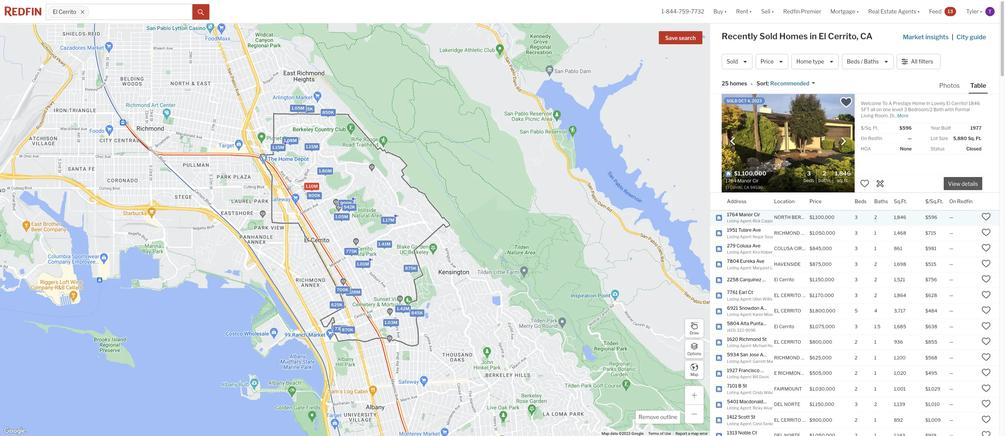 Task type: locate. For each thing, give the bounding box(es) containing it.
$1,009
[[926, 418, 941, 424]]

▾ for mortgage ▾
[[857, 8, 859, 15]]

ave up kira on the right bottom
[[753, 243, 761, 249]]

ave up alvarez
[[765, 399, 773, 405]]

favorite this home image for $855
[[982, 338, 991, 347]]

1 horizontal spatial map
[[691, 373, 699, 377]]

2023
[[752, 99, 762, 103]]

on
[[877, 107, 882, 113]]

agent: down 5934 san jose ave link
[[740, 360, 752, 364]]

listing inside 7101 b st listing agent: cindy wilson fairmount
[[727, 391, 740, 396]]

4 agent: from the top
[[740, 266, 752, 271]]

9096
[[746, 328, 756, 333]]

el inside 6921 snowdon ave listing agent: karen moss el cerrito
[[774, 309, 780, 314]]

richmond
[[774, 231, 800, 236], [774, 356, 800, 361], [778, 371, 804, 377]]

1,521
[[894, 277, 905, 283]]

st inside 1620 richmond st listing agent: michael hughey
[[762, 337, 767, 343]]

3 favorite this home image from the top
[[982, 291, 991, 300]]

agent: for colusa
[[740, 250, 752, 255]]

listing for 1620
[[727, 344, 740, 349]]

agent: for eureka
[[740, 266, 752, 271]]

4 1 from the top
[[875, 356, 877, 361]]

5 favorite this home image from the top
[[982, 400, 991, 409]]

942k
[[344, 205, 355, 210]]

2
[[823, 170, 827, 177], [875, 215, 877, 221], [875, 262, 877, 268], [875, 277, 877, 283], [875, 293, 877, 299], [855, 340, 858, 346], [855, 356, 858, 361], [855, 371, 858, 377], [855, 387, 858, 393], [875, 402, 877, 408], [855, 418, 858, 424]]

0 vertical spatial el cerrito
[[53, 9, 76, 15]]

12 agent: from the top
[[740, 422, 752, 427]]

ave inside 7804 eureka ave listing agent: margaret lin havenside
[[757, 259, 765, 265]]

7804 eureka ave listing agent: margaret lin havenside
[[727, 259, 801, 271]]

1 horizontal spatial price
[[810, 198, 822, 205]]

price inside button
[[761, 58, 774, 65]]

1 horizontal spatial home
[[913, 101, 926, 106]]

garrett
[[753, 360, 766, 364]]

7 1 from the top
[[875, 418, 877, 424]]

listing inside 6921 snowdon ave listing agent: karen moss el cerrito
[[727, 313, 740, 317]]

snowdon
[[739, 306, 760, 311]]

st inside 7101 b st listing agent: cindy wilson fairmount
[[743, 384, 747, 390]]

2 horizontal spatial ft.
[[976, 136, 982, 142]]

cerrito inside 1412 scott st listing agent: carol serkes el cerrito hills
[[781, 418, 801, 424]]

0 horizontal spatial home
[[797, 58, 812, 65]]

1 vertical spatial ct
[[752, 431, 757, 436]]

agent: inside 7101 b st listing agent: cindy wilson fairmount
[[740, 391, 752, 396]]

0 vertical spatial 1.05m
[[292, 106, 305, 111]]

year
[[931, 125, 941, 131]]

ct for earl
[[748, 290, 753, 296]]

1
[[875, 231, 877, 236], [875, 246, 877, 252], [875, 340, 877, 346], [875, 356, 877, 361], [875, 371, 877, 377], [875, 387, 877, 393], [875, 418, 877, 424]]

12 listing from the top
[[727, 422, 740, 427]]

11 listing from the top
[[727, 407, 740, 411]]

7101 b st link
[[727, 384, 767, 390]]

1 for 936
[[875, 340, 877, 346]]

1 vertical spatial richmond
[[774, 356, 800, 361]]

colusa
[[737, 243, 752, 249]]

1 vertical spatial ft.
[[976, 136, 982, 142]]

$1,029
[[926, 387, 941, 393]]

3 for 1,864
[[855, 293, 858, 299]]

sq. right '2 baths'
[[837, 178, 844, 183]]

ft. right '2 baths'
[[845, 178, 849, 183]]

listing down "1764"
[[727, 219, 740, 224]]

1 vertical spatial 1,846
[[894, 215, 907, 221]]

7 listing from the top
[[727, 344, 740, 349]]

5 ▾ from the left
[[918, 8, 920, 15]]

agent: inside 7761 earl ct listing agent: ullon willis el cerrito hills
[[740, 297, 752, 302]]

1764
[[727, 212, 738, 218]]

2 hills from the top
[[802, 418, 816, 424]]

el up with
[[947, 101, 951, 106]]

1 horizontal spatial 1.05m
[[335, 215, 348, 220]]

505k
[[301, 106, 313, 112]]

4 favorite this home image from the top
[[982, 369, 991, 378]]

5401
[[727, 399, 739, 405]]

st for b
[[743, 384, 747, 390]]

— right $484
[[950, 309, 954, 314]]

2258 carquinez ave el cerrito
[[727, 277, 795, 283]]

map left data
[[602, 432, 610, 437]]

$484
[[926, 309, 938, 314]]

baths down x-out this home icon on the right top of the page
[[875, 198, 888, 205]]

2 $1,150,000 from the top
[[810, 402, 835, 408]]

2 listing from the top
[[727, 235, 740, 239]]

el right the willis
[[774, 293, 780, 299]]

▾ inside buy ▾ dropdown button
[[725, 8, 727, 15]]

3 for 1,468
[[855, 231, 858, 236]]

agent: inside 5401 macdonald ave listing agent: ricky alvarez del norte
[[740, 407, 752, 411]]

0 horizontal spatial $596
[[900, 125, 912, 131]]

price button up $1,100,000
[[810, 193, 822, 211]]

favorite this home image for $484
[[982, 306, 991, 316]]

— right $1,010
[[950, 402, 954, 408]]

ave inside 5804 alta punta ave (415) 322-9096
[[764, 321, 773, 327]]

hills inside 7761 earl ct listing agent: ullon willis el cerrito hills
[[802, 293, 816, 299]]

2 horizontal spatial st
[[762, 337, 767, 343]]

hoa
[[861, 146, 871, 152]]

alvarez
[[764, 407, 777, 411]]

0 vertical spatial richmond
[[774, 231, 800, 236]]

beds left baths button
[[855, 198, 867, 205]]

listing inside 1927 francisco way listing agent: bill davis
[[727, 375, 740, 380]]

1 horizontal spatial st
[[751, 415, 756, 421]]

0 horizontal spatial 1,846
[[835, 170, 851, 177]]

1 left 861
[[875, 246, 877, 252]]

st up "carol" in the right bottom of the page
[[751, 415, 756, 421]]

favorite this home image
[[860, 179, 870, 189], [982, 244, 991, 253], [982, 260, 991, 269], [982, 275, 991, 284], [982, 306, 991, 316], [982, 322, 991, 331], [982, 338, 991, 347], [982, 353, 991, 363], [982, 384, 991, 394], [982, 416, 991, 425]]

0 horizontal spatial on
[[861, 136, 868, 142]]

listing for 1951
[[727, 235, 740, 239]]

1 horizontal spatial 1,846
[[894, 215, 907, 221]]

1 vertical spatial sq.
[[837, 178, 844, 183]]

listing inside 1620 richmond st listing agent: michael hughey
[[727, 344, 740, 349]]

map for map data ©2023 google
[[602, 432, 610, 437]]

cerrito down norte
[[781, 418, 801, 424]]

0 horizontal spatial price
[[761, 58, 774, 65]]

— right $1,029
[[950, 387, 954, 393]]

1,846 up 1,468
[[894, 215, 907, 221]]

sell ▾
[[762, 8, 774, 15]]

el for 7761 earl ct
[[774, 293, 780, 299]]

4 cerrito from the top
[[781, 418, 801, 424]]

1 vertical spatial redfin
[[868, 136, 883, 142]]

listing down "7804"
[[727, 266, 740, 271]]

ave up garrett
[[760, 353, 769, 358]]

10 agent: from the top
[[740, 391, 752, 396]]

listing for 1927
[[727, 375, 740, 380]]

0 vertical spatial 1,846
[[835, 170, 851, 177]]

1951
[[727, 228, 738, 233]]

on
[[861, 136, 868, 142], [950, 198, 957, 205]]

6 1 from the top
[[875, 387, 877, 393]]

0 horizontal spatial price button
[[756, 54, 789, 69]]

agent: for b
[[740, 391, 752, 396]]

ct right earl
[[748, 290, 753, 296]]

cerrito right the willis
[[781, 293, 801, 299]]

$1,150,000 for el cerrito
[[810, 277, 835, 283]]

— for $715
[[950, 231, 954, 236]]

5 agent: from the top
[[740, 297, 752, 302]]

875k
[[405, 266, 417, 271]]

richmond down "el cerrito"
[[774, 356, 800, 361]]

2 vertical spatial ft.
[[845, 178, 849, 183]]

2 right $505,000
[[855, 371, 858, 377]]

agent: inside 1927 francisco way listing agent: bill davis
[[740, 375, 752, 380]]

ave inside 279 colusa ave listing agent: kira halpern colusa circle $845,000
[[753, 243, 761, 249]]

2 vertical spatial redfin
[[958, 198, 973, 205]]

lot
[[931, 136, 938, 142]]

heading
[[726, 170, 789, 191]]

1 vertical spatial sold
[[727, 58, 738, 65]]

5
[[855, 309, 858, 314]]

recently
[[722, 31, 758, 41]]

3 agent: from the top
[[740, 250, 752, 255]]

1 horizontal spatial el cerrito
[[774, 324, 795, 330]]

agent: down 5401 macdonald ave link on the bottom of page
[[740, 407, 752, 411]]

listing inside 279 colusa ave listing agent: kira halpern colusa circle $845,000
[[727, 250, 740, 255]]

▾
[[725, 8, 727, 15], [750, 8, 752, 15], [772, 8, 774, 15], [857, 8, 859, 15], [918, 8, 920, 15], [980, 8, 983, 15]]

1-
[[662, 8, 666, 15]]

1,846 right '2 baths'
[[835, 170, 851, 177]]

0 vertical spatial sq.
[[968, 136, 975, 142]]

listing inside 7761 earl ct listing agent: ullon willis el cerrito hills
[[727, 297, 740, 302]]

formal
[[955, 107, 970, 113]]

to
[[883, 101, 888, 106]]

$756
[[926, 277, 937, 283]]

ft. inside 1,846 sq. ft.
[[845, 178, 849, 183]]

2 ▾ from the left
[[750, 8, 752, 15]]

ave up moss
[[761, 306, 769, 311]]

3 for 1,846
[[855, 215, 858, 221]]

google image
[[2, 427, 27, 437]]

1 favorite this home image from the top
[[982, 213, 991, 222]]

redfin down the $/sq. ft.
[[868, 136, 883, 142]]

el for 1412 scott st
[[774, 418, 780, 424]]

0 vertical spatial redfin
[[784, 8, 800, 15]]

1 agent: from the top
[[740, 219, 752, 224]]

tyler ▾
[[967, 8, 983, 15]]

0 horizontal spatial ft.
[[845, 178, 849, 183]]

favorite this home image for $495
[[982, 369, 991, 378]]

▾ inside real estate agents ▾ link
[[918, 8, 920, 15]]

living
[[861, 113, 874, 119]]

— right $756
[[950, 277, 954, 283]]

listing down 6921 at the right
[[727, 313, 740, 317]]

6 listing from the top
[[727, 313, 740, 317]]

▾ inside rent ▾ dropdown button
[[750, 8, 752, 15]]

0 vertical spatial hills
[[802, 293, 816, 299]]

carquinez
[[740, 277, 762, 283]]

0 vertical spatial $596
[[900, 125, 912, 131]]

report a map error link
[[676, 432, 708, 437]]

$1,150,000 up $1,170,000
[[810, 277, 835, 283]]

baths inside beds / baths button
[[864, 58, 879, 65]]

ave down moss
[[764, 321, 773, 327]]

favorite this home image for $515
[[982, 260, 991, 269]]

city guide link
[[957, 33, 988, 42]]

1 vertical spatial price
[[810, 198, 822, 205]]

1620
[[727, 337, 739, 343]]

terms of use
[[649, 432, 671, 437]]

listing inside 5401 macdonald ave listing agent: ricky alvarez del norte
[[727, 407, 740, 411]]

el inside 1412 scott st listing agent: carol serkes el cerrito hills
[[774, 418, 780, 424]]

— right $855
[[950, 340, 954, 346]]

— right the $981
[[950, 246, 954, 252]]

0 horizontal spatial map
[[602, 432, 610, 437]]

agent: down 7804 eureka ave "link"
[[740, 266, 752, 271]]

listing for 7101
[[727, 391, 740, 396]]

home up bedroom/2
[[913, 101, 926, 106]]

1 $1,150,000 from the top
[[810, 277, 835, 283]]

hills for $900,000
[[802, 418, 816, 424]]

save search button
[[659, 31, 703, 44]]

listing for 7761
[[727, 297, 740, 302]]

$1,150,000 for del norte
[[810, 402, 835, 408]]

0 vertical spatial price
[[761, 58, 774, 65]]

listing down 5401
[[727, 407, 740, 411]]

agent: inside 1620 richmond st listing agent: michael hughey
[[740, 344, 752, 349]]

negar
[[753, 235, 764, 239]]

st up 'michael'
[[762, 337, 767, 343]]

0 horizontal spatial on redfin
[[861, 136, 883, 142]]

3 listing from the top
[[727, 250, 740, 255]]

ct down "carol" in the right bottom of the page
[[752, 431, 757, 436]]

listing inside 7804 eureka ave listing agent: margaret lin havenside
[[727, 266, 740, 271]]

— right $1,009
[[950, 418, 954, 424]]

cerrito inside 7761 earl ct listing agent: ullon willis el cerrito hills
[[781, 293, 801, 299]]

price button up the :
[[756, 54, 789, 69]]

sold up 25 homes •
[[727, 58, 738, 65]]

0 vertical spatial beds
[[847, 58, 860, 65]]

ct inside 7761 earl ct listing agent: ullon willis el cerrito hills
[[748, 290, 753, 296]]

ave for tulare
[[753, 228, 761, 233]]

$1,150,000 down $1,030,000
[[810, 402, 835, 408]]

baths right "3 beds"
[[819, 178, 831, 183]]

ft. down 1977
[[976, 136, 982, 142]]

1764 manor cir listing agent: rick capps north berkeley
[[727, 212, 816, 224]]

st right b
[[743, 384, 747, 390]]

ft. for 5,880
[[976, 136, 982, 142]]

2 agent: from the top
[[740, 235, 752, 239]]

1 hills from the top
[[802, 293, 816, 299]]

ave inside 6921 snowdon ave listing agent: karen moss el cerrito
[[761, 306, 769, 311]]

agent: down 7101 b st link at bottom right
[[740, 391, 752, 396]]

home inside welcome to a prestige home in lovely el cerrito! 1846 sft all on one level! 3 bedroom/2 bath with formal living room, di...
[[913, 101, 926, 106]]

1.80m
[[319, 168, 332, 174]]

0 horizontal spatial redfin
[[784, 8, 800, 15]]

agent: inside 1764 manor cir listing agent: rick capps north berkeley
[[740, 219, 752, 224]]

agent: for tulare
[[740, 235, 752, 239]]

richmond right e
[[778, 371, 804, 377]]

agent: inside 1951 tulare ave listing agent: negar souza richmond view $1,050,000
[[740, 235, 752, 239]]

3 ▾ from the left
[[772, 8, 774, 15]]

0 vertical spatial st
[[762, 337, 767, 343]]

premier
[[801, 8, 822, 15]]

— down on redfin button
[[950, 215, 954, 221]]

0 horizontal spatial st
[[743, 384, 747, 390]]

el right moss
[[774, 309, 780, 314]]

3 el from the top
[[774, 340, 780, 346]]

sold button
[[722, 54, 753, 69]]

1 horizontal spatial $596
[[926, 215, 938, 221]]

agent: down 1620 richmond st link
[[740, 344, 752, 349]]

hills up $1,800,000
[[802, 293, 816, 299]]

mortgage
[[831, 8, 856, 15]]

4 listing from the top
[[727, 266, 740, 271]]

1.05m left 850k in the top of the page
[[292, 106, 305, 111]]

— for $495
[[950, 371, 954, 377]]

7761
[[727, 290, 738, 296]]

3 1 from the top
[[875, 340, 877, 346]]

cerrito right moss
[[781, 309, 801, 314]]

8 listing from the top
[[727, 360, 740, 364]]

0 vertical spatial on
[[861, 136, 868, 142]]

1 ▾ from the left
[[725, 8, 727, 15]]

agent: down 1412 scott st link at the right bottom of the page
[[740, 422, 752, 427]]

0 horizontal spatial sq.
[[837, 178, 844, 183]]

beds inside button
[[847, 58, 860, 65]]

▾ inside mortgage ▾ dropdown button
[[857, 8, 859, 15]]

1 for 1,468
[[875, 231, 877, 236]]

3 for 1,139
[[855, 402, 858, 408]]

2 vertical spatial beds
[[855, 198, 867, 205]]

▾ right buy
[[725, 8, 727, 15]]

st for richmond
[[762, 337, 767, 343]]

|
[[952, 34, 954, 41]]

map inside button
[[691, 373, 699, 377]]

listing for 1412
[[727, 422, 740, 427]]

1 vertical spatial on redfin
[[950, 198, 973, 205]]

sold down sell ▾ dropdown button
[[760, 31, 778, 41]]

2 cerrito from the top
[[781, 309, 801, 314]]

estate
[[881, 8, 897, 15]]

on up the "hoa"
[[861, 136, 868, 142]]

redfin left premier
[[784, 8, 800, 15]]

0 vertical spatial sold
[[760, 31, 778, 41]]

map down options
[[691, 373, 699, 377]]

9 listing from the top
[[727, 375, 740, 380]]

favorite this home image for $981
[[982, 244, 991, 253]]

$596 up $715
[[926, 215, 938, 221]]

eureka
[[740, 259, 756, 265]]

ave inside 1951 tulare ave listing agent: negar souza richmond view $1,050,000
[[753, 228, 761, 233]]

2 right "3 beds"
[[823, 170, 827, 177]]

el cerrito up "el cerrito"
[[774, 324, 795, 330]]

▾ right the sell
[[772, 8, 774, 15]]

— right $715
[[950, 231, 954, 236]]

el down alvarez
[[774, 418, 780, 424]]

2 vertical spatial st
[[751, 415, 756, 421]]

3 cerrito from the top
[[781, 340, 801, 346]]

0 vertical spatial map
[[691, 373, 699, 377]]

real estate agents ▾
[[869, 8, 920, 15]]

1 for 892
[[875, 418, 877, 424]]

price up the :
[[761, 58, 774, 65]]

— right $638
[[950, 324, 954, 330]]

st inside 1412 scott st listing agent: carol serkes el cerrito hills
[[751, 415, 756, 421]]

wilson
[[764, 391, 777, 396]]

1 vertical spatial st
[[743, 384, 747, 390]]

ft. right $/sq.
[[873, 125, 879, 131]]

st for scott
[[751, 415, 756, 421]]

5 1 from the top
[[875, 371, 877, 377]]

1 horizontal spatial on
[[950, 198, 957, 205]]

richmond up the colusa
[[774, 231, 800, 236]]

1 horizontal spatial price button
[[810, 193, 822, 211]]

▾ right agents
[[918, 8, 920, 15]]

sq. up closed
[[968, 136, 975, 142]]

1 vertical spatial on
[[950, 198, 957, 205]]

7 agent: from the top
[[740, 344, 752, 349]]

ave inside 5401 macdonald ave listing agent: ricky alvarez del norte
[[765, 399, 773, 405]]

▾ right rent
[[750, 8, 752, 15]]

listing for 7804
[[727, 266, 740, 271]]

agent:
[[740, 219, 752, 224], [740, 235, 752, 239], [740, 250, 752, 255], [740, 266, 752, 271], [740, 297, 752, 302], [740, 313, 752, 317], [740, 344, 752, 349], [740, 360, 752, 364], [740, 375, 752, 380], [740, 391, 752, 396], [740, 407, 752, 411], [740, 422, 752, 427]]

1 horizontal spatial ft.
[[873, 125, 879, 131]]

▾ for tyler ▾
[[980, 8, 983, 15]]

agent: down 1927 francisco way link
[[740, 375, 752, 380]]

buy ▾ button
[[714, 0, 727, 23]]

cerrito inside 6921 snowdon ave listing agent: karen moss el cerrito
[[781, 309, 801, 314]]

2 el from the top
[[774, 309, 780, 314]]

1 cerrito from the top
[[781, 293, 801, 299]]

4 el from the top
[[774, 418, 780, 424]]

favorite this home image
[[982, 213, 991, 222], [982, 228, 991, 238], [982, 291, 991, 300], [982, 369, 991, 378], [982, 400, 991, 409], [982, 431, 991, 437]]

1 vertical spatial home
[[913, 101, 926, 106]]

0 vertical spatial baths
[[864, 58, 879, 65]]

cerrito!
[[952, 101, 968, 106]]

sq. for 1,846
[[837, 178, 844, 183]]

hills inside 1412 scott st listing agent: carol serkes el cerrito hills
[[802, 418, 816, 424]]

1 vertical spatial price button
[[810, 193, 822, 211]]

rent ▾
[[736, 8, 752, 15]]

agent: inside 6921 snowdon ave listing agent: karen moss el cerrito
[[740, 313, 752, 317]]

1 1 from the top
[[875, 231, 877, 236]]

redfin
[[784, 8, 800, 15], [868, 136, 883, 142], [958, 198, 973, 205]]

0 vertical spatial $1,150,000
[[810, 277, 835, 283]]

— for $596
[[950, 215, 954, 221]]

listing down 1927
[[727, 375, 740, 380]]

remove outline
[[639, 415, 678, 421]]

▾ for buy ▾
[[725, 8, 727, 15]]

el down lin
[[774, 277, 779, 283]]

agent: down 1764 manor cir link
[[740, 219, 752, 224]]

listing down 1412
[[727, 422, 740, 427]]

el inside 7761 earl ct listing agent: ullon willis el cerrito hills
[[774, 293, 780, 299]]

1.28m
[[348, 290, 360, 296]]

2 vertical spatial baths
[[875, 198, 888, 205]]

a
[[889, 101, 892, 106]]

cir
[[754, 212, 760, 218]]

1.17m
[[383, 218, 394, 223]]

agent: inside 7804 eureka ave listing agent: margaret lin havenside
[[740, 266, 752, 271]]

2 favorite this home image from the top
[[982, 228, 991, 238]]

1,846 sq. ft.
[[835, 170, 851, 183]]

8 agent: from the top
[[740, 360, 752, 364]]

1 vertical spatial map
[[602, 432, 610, 437]]

agent: inside 1412 scott st listing agent: carol serkes el cerrito hills
[[740, 422, 752, 427]]

cerrito up annex
[[781, 340, 801, 346]]

▾ right mortgage
[[857, 8, 859, 15]]

6 ▾ from the left
[[980, 8, 983, 15]]

— right the $515
[[950, 262, 954, 268]]

1 el from the top
[[774, 293, 780, 299]]

listing down the 7101
[[727, 391, 740, 396]]

1 for 1,020
[[875, 371, 877, 377]]

▾ right the tyler
[[980, 8, 983, 15]]

listing down 1620 on the right bottom of page
[[727, 344, 740, 349]]

1.10m
[[306, 184, 318, 189]]

sell
[[762, 8, 771, 15]]

1 vertical spatial $1,150,000
[[810, 402, 835, 408]]

richmond inside 1951 tulare ave listing agent: negar souza richmond view $1,050,000
[[774, 231, 800, 236]]

listing inside 1412 scott st listing agent: carol serkes el cerrito hills
[[727, 422, 740, 427]]

1 horizontal spatial sq.
[[968, 136, 975, 142]]

3 for 1,521
[[855, 277, 858, 283]]

redfin premier button
[[779, 0, 826, 23]]

agent: for manor
[[740, 219, 752, 224]]

listing inside 1764 manor cir listing agent: rick capps north berkeley
[[727, 219, 740, 224]]

1 for 1,001
[[875, 387, 877, 393]]

sq. for 5,880
[[968, 136, 975, 142]]

2 horizontal spatial redfin
[[958, 198, 973, 205]]

2 right $900,000
[[855, 418, 858, 424]]

cerrito for $1,800,000
[[781, 309, 801, 314]]

▾ inside sell ▾ dropdown button
[[772, 8, 774, 15]]

— for $1,029
[[950, 387, 954, 393]]

9 agent: from the top
[[740, 375, 752, 380]]

ave for carquinez
[[763, 277, 771, 283]]

6 agent: from the top
[[740, 313, 752, 317]]

2 1 from the top
[[875, 246, 877, 252]]

ct for noble
[[752, 431, 757, 436]]

agent: inside 279 colusa ave listing agent: kira halpern colusa circle $845,000
[[740, 250, 752, 255]]

ave up margaret
[[757, 259, 765, 265]]

cerrito left remove el cerrito icon
[[59, 9, 76, 15]]

4 ▾ from the left
[[857, 8, 859, 15]]

on inside button
[[950, 198, 957, 205]]

on redfin
[[861, 136, 883, 142], [950, 198, 973, 205]]

5 listing from the top
[[727, 297, 740, 302]]

1 vertical spatial hills
[[802, 418, 816, 424]]

hills down $1,030,000
[[802, 418, 816, 424]]

built
[[942, 125, 952, 131]]

1 listing from the top
[[727, 219, 740, 224]]

scott
[[738, 415, 750, 421]]

0 horizontal spatial sold
[[727, 58, 738, 65]]

$596
[[900, 125, 912, 131], [926, 215, 938, 221]]

listing down 7761
[[727, 297, 740, 302]]

ave down margaret
[[763, 277, 771, 283]]

photos
[[940, 82, 960, 89]]

sq. inside 1,846 sq. ft.
[[837, 178, 844, 183]]

0 vertical spatial home
[[797, 58, 812, 65]]

0 vertical spatial ft.
[[873, 125, 879, 131]]

cerrito for $900,000
[[781, 418, 801, 424]]

baths right /
[[864, 58, 879, 65]]

agent: down 7761 earl ct link
[[740, 297, 752, 302]]

ullon
[[753, 297, 762, 302]]

listing inside 1951 tulare ave listing agent: negar souza richmond view $1,050,000
[[727, 235, 740, 239]]

all filters
[[911, 58, 934, 65]]

845k
[[411, 311, 423, 316]]

— for $756
[[950, 277, 954, 283]]

11 agent: from the top
[[740, 407, 752, 411]]

outline
[[661, 415, 678, 421]]

None search field
[[89, 4, 192, 20]]

/
[[861, 58, 863, 65]]

1 left the 1,100
[[875, 356, 877, 361]]

0 vertical spatial ct
[[748, 290, 753, 296]]

10 listing from the top
[[727, 391, 740, 396]]



Task type: describe. For each thing, give the bounding box(es) containing it.
view details
[[948, 181, 978, 188]]

2 right $625,000 at the bottom
[[855, 356, 858, 361]]

el cerrito
[[774, 340, 801, 346]]

1 for 1,100
[[875, 356, 877, 361]]

3 for 1,698
[[855, 262, 858, 268]]

sort :
[[757, 80, 769, 87]]

ave for macdonald
[[765, 399, 773, 405]]

hills for $1,170,000
[[802, 293, 816, 299]]

▾ for rent ▾
[[750, 8, 752, 15]]

0 vertical spatial on redfin
[[861, 136, 883, 142]]

sft
[[861, 107, 870, 113]]

1,846 for 1,846 sq. ft.
[[835, 170, 851, 177]]

ave for colusa
[[753, 243, 761, 249]]

closed
[[967, 146, 982, 152]]

favorite this home image for $715
[[982, 228, 991, 238]]

cerrito for $1,170,000
[[781, 293, 801, 299]]

— for $568
[[950, 356, 954, 361]]

1 vertical spatial 1.05m
[[335, 215, 348, 220]]

user photo image
[[986, 7, 995, 16]]

manor
[[739, 212, 753, 218]]

1 vertical spatial cerrito
[[779, 277, 795, 283]]

900k
[[340, 201, 352, 206]]

details
[[962, 181, 978, 188]]

real estate agents ▾ button
[[864, 0, 925, 23]]

— for $981
[[950, 246, 954, 252]]

in
[[810, 31, 817, 41]]

agent: for richmond
[[740, 344, 752, 349]]

sold inside sold button
[[727, 58, 738, 65]]

alta
[[741, 321, 749, 327]]

location
[[774, 198, 795, 205]]

— for $515
[[950, 262, 954, 268]]

$495
[[926, 371, 938, 377]]

home inside button
[[797, 58, 812, 65]]

1,468
[[894, 231, 907, 236]]

$1,050,000
[[810, 231, 836, 236]]

844-
[[666, 8, 679, 15]]

el inside welcome to a prestige home in lovely el cerrito! 1846 sft all on one level! 3 bedroom/2 bath with formal living room, di...
[[947, 101, 951, 106]]

279 colusa ave listing agent: kira halpern colusa circle $845,000
[[727, 243, 832, 255]]

1 horizontal spatial on redfin
[[950, 198, 973, 205]]

favorite this home image for $628
[[982, 291, 991, 300]]

agent: for francisco
[[740, 375, 752, 380]]

richmond
[[739, 337, 761, 343]]

3 for 1,685
[[855, 324, 858, 330]]

ave for eureka
[[757, 259, 765, 265]]

1,139
[[894, 402, 906, 408]]

$515
[[926, 262, 937, 268]]

favorite this home image for $568
[[982, 353, 991, 363]]

agent: inside "5934 san jose ave listing agent: garrett mann richmond annex"
[[740, 360, 752, 364]]

— up none
[[908, 136, 912, 142]]

2 vertical spatial richmond
[[778, 371, 804, 377]]

759-
[[679, 8, 691, 15]]

$/sq. ft.
[[861, 125, 879, 131]]

el left remove el cerrito icon
[[53, 9, 58, 15]]

2 vertical spatial cerrito
[[779, 324, 795, 330]]

13
[[948, 8, 954, 14]]

2 down baths button
[[875, 215, 877, 221]]

beds for beds button
[[855, 198, 867, 205]]

3 for 861
[[855, 246, 858, 252]]

real
[[869, 8, 880, 15]]

favorite this home image for $1,010
[[982, 400, 991, 409]]

1 vertical spatial baths
[[819, 178, 831, 183]]

1951 tulare ave link
[[727, 228, 767, 234]]

2 left 1,521
[[875, 277, 877, 283]]

$875,000
[[810, 262, 832, 268]]

listing for 6921
[[727, 313, 740, 317]]

beds for beds / baths
[[847, 58, 860, 65]]

mortgage ▾ button
[[831, 0, 859, 23]]

favorite this home image for $1,009
[[982, 416, 991, 425]]

$625,000
[[810, 356, 832, 361]]

agents
[[898, 8, 917, 15]]

agent: for macdonald
[[740, 407, 752, 411]]

lot size
[[931, 136, 948, 142]]

earl
[[739, 290, 747, 296]]

1 horizontal spatial 1.15m
[[306, 144, 318, 150]]

listing for 5401
[[727, 407, 740, 411]]

1.42m
[[397, 307, 410, 312]]

2258
[[727, 277, 739, 283]]

souza
[[765, 235, 776, 239]]

ave for snowdon
[[761, 306, 769, 311]]

1927
[[727, 368, 738, 374]]

with
[[945, 107, 954, 113]]

0 horizontal spatial 1.05m
[[292, 106, 305, 111]]

punta
[[750, 321, 763, 327]]

6 favorite this home image from the top
[[982, 431, 991, 437]]

936
[[894, 340, 903, 346]]

noble
[[739, 431, 751, 436]]

7804 eureka ave link
[[727, 259, 767, 265]]

2 up 4
[[875, 293, 877, 299]]

6921 snowdon ave listing agent: karen moss el cerrito
[[727, 306, 801, 317]]

map region
[[0, 0, 761, 437]]

market insights | city guide
[[903, 34, 987, 41]]

7761 earl ct link
[[727, 290, 767, 296]]

favorite button checkbox
[[840, 96, 853, 109]]

el for 6921 snowdon ave
[[774, 309, 780, 314]]

city
[[957, 34, 969, 41]]

1 vertical spatial beds
[[804, 178, 815, 183]]

favorite button image
[[840, 96, 853, 109]]

beds / baths
[[847, 58, 879, 65]]

photo of 1764 manor cir, el cerrito, ca 94530 image
[[722, 94, 855, 193]]

sort
[[757, 80, 768, 87]]

circle
[[794, 246, 811, 252]]

1-844-759-7732
[[662, 8, 705, 15]]

beds button
[[855, 193, 867, 211]]

next button image
[[840, 138, 848, 145]]

none
[[900, 146, 912, 152]]

favorite this home image for $1,029
[[982, 384, 991, 394]]

2 left 1,139
[[875, 402, 877, 408]]

save search
[[666, 35, 696, 41]]

1.41m
[[379, 242, 391, 247]]

address
[[727, 198, 747, 205]]

0 vertical spatial price button
[[756, 54, 789, 69]]

1 for 861
[[875, 246, 877, 252]]

in
[[927, 101, 931, 106]]

:
[[768, 80, 769, 87]]

el right in
[[819, 31, 827, 41]]

0 vertical spatial cerrito
[[59, 9, 76, 15]]

macdonald
[[740, 399, 764, 405]]

▾ for sell ▾
[[772, 8, 774, 15]]

map for map
[[691, 373, 699, 377]]

homes
[[730, 80, 748, 87]]

x-out this home image
[[876, 179, 885, 189]]

$638
[[926, 324, 938, 330]]

listing for 279
[[727, 250, 740, 255]]

el up hughey
[[774, 324, 779, 330]]

submit search image
[[198, 9, 204, 15]]

2 inside '2 baths'
[[823, 170, 827, 177]]

listing inside "5934 san jose ave listing agent: garrett mann richmond annex"
[[727, 360, 740, 364]]

richmond inside "5934 san jose ave listing agent: garrett mann richmond annex"
[[774, 356, 800, 361]]

0 horizontal spatial el cerrito
[[53, 9, 76, 15]]

25 homes •
[[722, 80, 753, 87]]

— for $1,009
[[950, 418, 954, 424]]

cindy
[[753, 391, 763, 396]]

1 vertical spatial $596
[[926, 215, 938, 221]]

$845,000
[[810, 246, 832, 252]]

listing for 1764
[[727, 219, 740, 224]]

ft. for 1,846
[[845, 178, 849, 183]]

serkes
[[763, 422, 776, 427]]

buy
[[714, 8, 724, 15]]

2 down 5
[[855, 340, 858, 346]]

favorite this home image for $596
[[982, 213, 991, 222]]

previous button image
[[729, 138, 737, 145]]

2 right $1,030,000
[[855, 387, 858, 393]]

b
[[739, 384, 742, 390]]

1.5
[[875, 324, 881, 330]]

$/sq.
[[861, 125, 872, 131]]

1313 noble ct link
[[727, 431, 767, 437]]

5934 san jose ave listing agent: garrett mann richmond annex
[[727, 353, 818, 364]]

all
[[871, 107, 876, 113]]

2 left 1,698
[[875, 262, 877, 268]]

agent: for scott
[[740, 422, 752, 427]]

of
[[660, 432, 664, 437]]

1,846 for 1,846
[[894, 215, 907, 221]]

1 vertical spatial el cerrito
[[774, 324, 795, 330]]

welcome
[[861, 101, 882, 106]]

capps
[[762, 219, 773, 224]]

favorite this home image for $756
[[982, 275, 991, 284]]

halpern
[[761, 250, 775, 255]]

©2023
[[619, 432, 631, 437]]

1927 francisco way link
[[727, 368, 770, 375]]

home type button
[[792, 54, 839, 69]]

— for $484
[[950, 309, 954, 314]]

sq.ft. button
[[894, 193, 907, 211]]

rick
[[753, 219, 761, 224]]

— for $855
[[950, 340, 954, 346]]

remove
[[639, 415, 659, 421]]

•
[[751, 81, 753, 87]]

1 horizontal spatial redfin
[[868, 136, 883, 142]]

remove el cerrito image
[[80, 10, 85, 14]]

$800,000
[[810, 340, 833, 346]]

agent: for earl
[[740, 297, 752, 302]]

322-
[[737, 328, 746, 333]]

ave inside "5934 san jose ave listing agent: garrett mann richmond annex"
[[760, 353, 769, 358]]

agent: for snowdon
[[740, 313, 752, 317]]

— for $638
[[950, 324, 954, 330]]

bath
[[934, 107, 944, 113]]

1,100
[[894, 356, 906, 361]]

3 inside welcome to a prestige home in lovely el cerrito! 1846 sft all on one level! 3 bedroom/2 bath with formal living room, di...
[[904, 107, 907, 113]]

1 horizontal spatial sold
[[760, 31, 778, 41]]

0 horizontal spatial 1.15m
[[272, 145, 284, 151]]

3 inside "3 beds"
[[807, 170, 811, 177]]

— for $628
[[950, 293, 954, 299]]

— for $1,010
[[950, 402, 954, 408]]

terms
[[649, 432, 659, 437]]

favorite this home image for $638
[[982, 322, 991, 331]]



Task type: vqa. For each thing, say whether or not it's contained in the screenshot.


